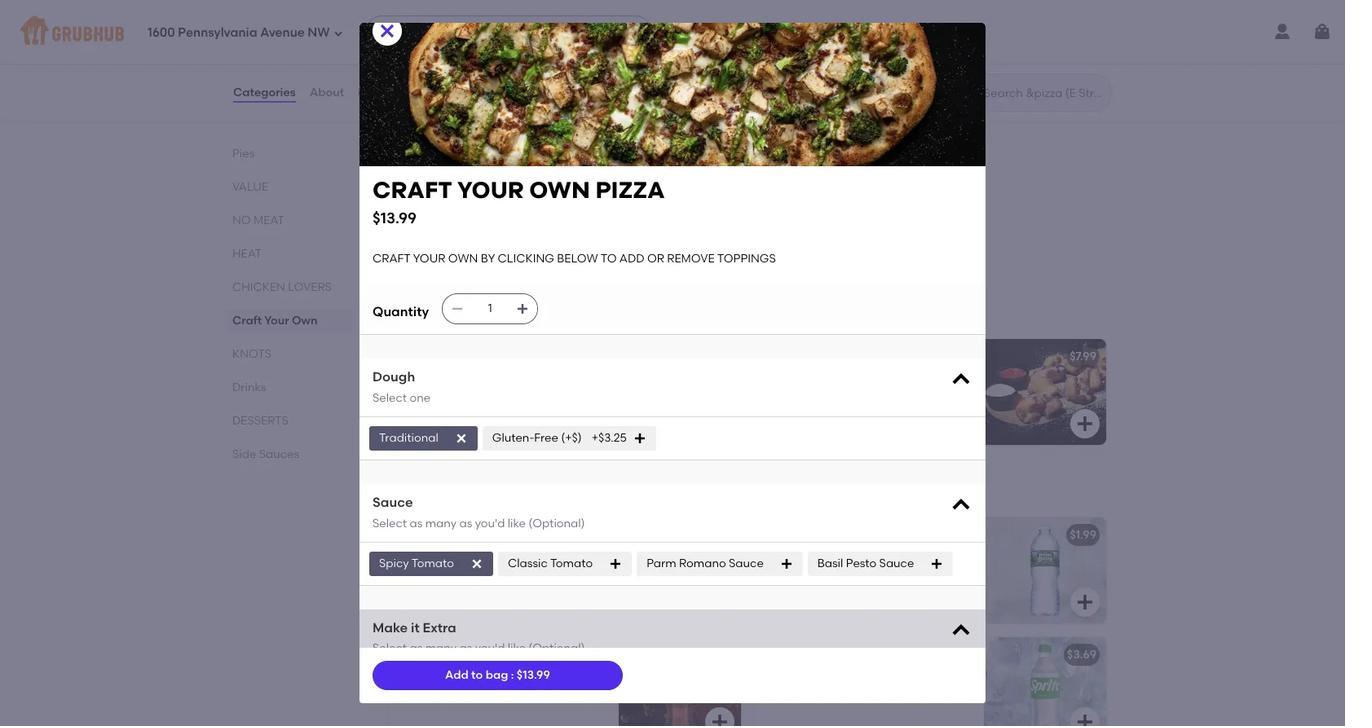 Task type: describe. For each thing, give the bounding box(es) containing it.
as left 1l
[[460, 517, 473, 531]]

smartwater 1l
[[399, 529, 493, 542]]

0 horizontal spatial to
[[442, 212, 459, 226]]

0 vertical spatial clicking
[[524, 195, 581, 209]]

1 horizontal spatial remove
[[667, 252, 715, 266]]

gnarlic knots
[[764, 350, 861, 364]]

your inside tab
[[264, 314, 289, 328]]

2 $3.69 from the left
[[1068, 648, 1097, 662]]

spring
[[820, 529, 864, 542]]

bottled for bottled coke
[[399, 648, 451, 662]]

categories
[[233, 86, 296, 99]]

no meat
[[232, 214, 284, 228]]

1600
[[148, 25, 175, 40]]

side sauces
[[232, 448, 299, 462]]

as up spicy tomato
[[410, 517, 423, 531]]

smartwater 1l image
[[619, 518, 741, 624]]

gnarlic knots image
[[985, 339, 1107, 445]]

craft your own pizza $13.99
[[373, 176, 665, 227]]

pennsylvania
[[178, 25, 257, 40]]

craft your own pizza
[[399, 172, 542, 186]]

craft your own tab
[[232, 312, 347, 330]]

your inside the craft your own pizza $13.99
[[458, 176, 524, 204]]

1 $3.69 from the left
[[702, 648, 732, 662]]

avenue
[[260, 25, 305, 40]]

free
[[535, 431, 559, 445]]

heat
[[232, 247, 262, 261]]

bag
[[486, 669, 508, 683]]

pies tab
[[232, 145, 347, 162]]

knots up vegan
[[386, 301, 448, 321]]

many inside sauce select as many as you'd like (optional)
[[425, 517, 457, 531]]

dough
[[373, 370, 415, 385]]

gluten-
[[492, 431, 535, 445]]

you'd inside sauce select as many as you'd like (optional)
[[475, 517, 505, 531]]

(+$)
[[561, 431, 582, 445]]

1 vertical spatial craft your own by clicking below to add or remove toppings
[[373, 252, 776, 266]]

to
[[472, 669, 483, 683]]

traditional
[[379, 431, 439, 445]]

tomato for classic tomato
[[551, 557, 593, 571]]

gnarlic
[[764, 350, 818, 364]]

$4.99
[[703, 529, 732, 542]]

reviews
[[358, 86, 404, 99]]

pies
[[232, 147, 255, 161]]

own inside craft your own by clicking below to add or remove toppings
[[475, 195, 504, 209]]

craft your own pizza image
[[619, 162, 741, 268]]

one
[[410, 391, 431, 405]]

about
[[310, 86, 344, 99]]

romano
[[679, 557, 726, 571]]

quantity
[[373, 304, 429, 319]]

add to bag : $13.99
[[445, 669, 550, 683]]

basil
[[818, 557, 844, 571]]

$13.99 for craft your own pizza
[[373, 209, 417, 227]]

1 horizontal spatial add
[[620, 252, 645, 266]]

$1.99
[[1071, 529, 1097, 542]]

Search &pizza (E Street) search field
[[983, 86, 1108, 101]]

value tab
[[232, 179, 347, 196]]

tomato for spicy tomato
[[412, 557, 454, 571]]

desserts
[[232, 414, 289, 428]]

side
[[232, 448, 256, 462]]

$7.99 for gnarlic knots
[[1070, 350, 1097, 364]]

no
[[232, 214, 251, 228]]

1 horizontal spatial drinks
[[386, 480, 440, 500]]

make it extra select as many as you'd like (optional)
[[373, 621, 585, 656]]

1l
[[482, 529, 493, 542]]

vegan
[[399, 350, 440, 364]]

spicy tomato
[[379, 557, 454, 571]]

as up add
[[460, 642, 473, 656]]

smartwater
[[399, 529, 479, 542]]

sauce inside sauce select as many as you'd like (optional)
[[373, 495, 413, 511]]

bottled sprite
[[764, 648, 859, 662]]

basil pesto sauce
[[818, 557, 915, 571]]

knots right vegan
[[443, 350, 483, 364]]

lovers
[[288, 281, 332, 294]]

drinks inside drinks tab
[[232, 381, 266, 395]]

water
[[866, 529, 907, 542]]

0 vertical spatial or
[[489, 212, 506, 226]]

0 vertical spatial craft
[[386, 123, 431, 144]]

spicy
[[379, 557, 409, 571]]

(optional) inside sauce select as many as you'd like (optional)
[[529, 517, 585, 531]]

bottled coke image
[[619, 638, 741, 727]]

pizza for craft your own pizza $13.99
[[596, 176, 665, 204]]

chicken lovers
[[232, 281, 332, 294]]



Task type: vqa. For each thing, say whether or not it's contained in the screenshot.
subtotal
no



Task type: locate. For each thing, give the bounding box(es) containing it.
sauces
[[259, 448, 299, 462]]

(optional) up add to bag : $13.99
[[529, 642, 585, 656]]

select inside sauce select as many as you'd like (optional)
[[373, 517, 407, 531]]

0 horizontal spatial remove
[[509, 212, 557, 226]]

bottled spring water
[[764, 529, 907, 542]]

$13.99
[[373, 209, 417, 227], [517, 669, 550, 683]]

0 horizontal spatial your
[[264, 314, 289, 328]]

0 horizontal spatial $13.99
[[373, 209, 417, 227]]

1 horizontal spatial sauce
[[729, 557, 764, 571]]

extra
[[423, 621, 457, 636]]

nw
[[308, 25, 330, 40]]

1 vertical spatial add
[[620, 252, 645, 266]]

0 vertical spatial you'd
[[475, 517, 505, 531]]

pesto
[[846, 557, 877, 571]]

1 horizontal spatial toppings
[[718, 252, 776, 266]]

craft inside craft your own tab
[[232, 314, 262, 328]]

many
[[425, 517, 457, 531], [425, 642, 457, 656]]

0 horizontal spatial pizza
[[509, 172, 542, 186]]

1 vertical spatial by
[[481, 252, 495, 266]]

1 horizontal spatial by
[[507, 195, 521, 209]]

own down lovers
[[292, 314, 318, 328]]

$3.69
[[702, 648, 732, 662], [1068, 648, 1097, 662]]

knots tab
[[232, 346, 347, 363]]

reviews button
[[357, 64, 404, 122]]

1 vertical spatial many
[[425, 642, 457, 656]]

like
[[508, 517, 526, 531], [508, 642, 526, 656]]

1 vertical spatial craft
[[232, 314, 262, 328]]

0 vertical spatial by
[[507, 195, 521, 209]]

2 (optional) from the top
[[529, 642, 585, 656]]

vegan knots image
[[619, 339, 741, 445]]

bottled for bottled spring water
[[764, 529, 817, 542]]

pizza for craft your own pizza
[[509, 172, 542, 186]]

drinks tab
[[232, 379, 347, 396]]

your down chicken lovers
[[264, 314, 289, 328]]

remove inside craft your own by clicking below to add or remove toppings
[[509, 212, 557, 226]]

1 horizontal spatial $7.99
[[1070, 350, 1097, 364]]

add
[[445, 669, 469, 683]]

0 horizontal spatial $3.69
[[702, 648, 732, 662]]

like inside make it extra select as many as you'd like (optional)
[[508, 642, 526, 656]]

or
[[489, 212, 506, 226], [648, 252, 665, 266]]

select
[[373, 391, 407, 405], [373, 517, 407, 531], [373, 642, 407, 656]]

knots inside tab
[[232, 347, 272, 361]]

select inside "dough select one"
[[373, 391, 407, 405]]

0 horizontal spatial craft your own
[[232, 314, 318, 328]]

drinks up desserts
[[232, 381, 266, 395]]

main navigation navigation
[[0, 0, 1346, 64]]

2 many from the top
[[425, 642, 457, 656]]

svg image
[[378, 21, 397, 41], [377, 25, 390, 38], [333, 28, 343, 38], [1076, 58, 1095, 78], [710, 237, 730, 256], [1076, 414, 1095, 434], [950, 494, 973, 517], [471, 558, 484, 571], [609, 558, 622, 571], [931, 558, 944, 571], [710, 593, 730, 613], [710, 713, 730, 727], [1076, 713, 1095, 727]]

knots
[[386, 301, 448, 321], [232, 347, 272, 361], [443, 350, 483, 364], [821, 350, 861, 364]]

knots down craft your own tab
[[232, 347, 272, 361]]

0 horizontal spatial toppings
[[399, 228, 458, 242]]

2 vertical spatial select
[[373, 642, 407, 656]]

1 vertical spatial your
[[264, 314, 289, 328]]

0 horizontal spatial below
[[399, 212, 440, 226]]

many down extra
[[425, 642, 457, 656]]

1 select from the top
[[373, 391, 407, 405]]

2 tomato from the left
[[551, 557, 593, 571]]

1 horizontal spatial craft
[[386, 123, 431, 144]]

craft your own by clicking below to add or remove toppings down the craft your own pizza in the top left of the page
[[399, 195, 581, 242]]

1 vertical spatial own
[[292, 314, 318, 328]]

0 horizontal spatial by
[[481, 252, 495, 266]]

bottled spring water image
[[985, 518, 1107, 624]]

select for sauce
[[373, 517, 407, 531]]

0 vertical spatial own
[[477, 123, 516, 144]]

you'd inside make it extra select as many as you'd like (optional)
[[475, 642, 505, 656]]

1 vertical spatial clicking
[[498, 252, 555, 266]]

0 vertical spatial many
[[425, 517, 457, 531]]

1 horizontal spatial craft your own
[[386, 123, 516, 144]]

knots right gnarlic
[[821, 350, 861, 364]]

$13.99 inside the craft your own pizza $13.99
[[373, 209, 417, 227]]

make
[[373, 621, 408, 636]]

0 vertical spatial remove
[[509, 212, 557, 226]]

tomato down smartwater
[[412, 557, 454, 571]]

1 vertical spatial to
[[601, 252, 617, 266]]

0 horizontal spatial sauce
[[373, 495, 413, 511]]

0 vertical spatial add
[[461, 212, 486, 226]]

+$3.25
[[592, 431, 627, 445]]

own
[[476, 172, 506, 186], [529, 176, 590, 204], [475, 195, 504, 209], [448, 252, 478, 266]]

0 horizontal spatial tomato
[[412, 557, 454, 571]]

sauce for basil pesto sauce
[[880, 557, 915, 571]]

own up the craft your own pizza in the top left of the page
[[477, 123, 516, 144]]

1 tomato from the left
[[412, 557, 454, 571]]

0 vertical spatial drinks
[[232, 381, 266, 395]]

1 $7.99 from the left
[[705, 350, 732, 364]]

own inside the craft your own pizza $13.99
[[529, 176, 590, 204]]

value
[[232, 180, 268, 194]]

add
[[461, 212, 486, 226], [620, 252, 645, 266]]

craft
[[399, 172, 438, 186], [373, 176, 453, 204], [399, 195, 437, 209], [373, 252, 411, 266]]

meat
[[254, 214, 284, 228]]

0 vertical spatial (optional)
[[529, 517, 585, 531]]

parm romano sauce
[[647, 557, 764, 571]]

bottled coke
[[399, 648, 487, 662]]

0 vertical spatial toppings
[[399, 228, 458, 242]]

desserts tab
[[232, 413, 347, 430]]

0 vertical spatial to
[[442, 212, 459, 226]]

classic tomato
[[508, 557, 593, 571]]

craft down reviews button at top left
[[386, 123, 431, 144]]

1 vertical spatial $13.99
[[517, 669, 550, 683]]

0 vertical spatial $13.99
[[373, 209, 417, 227]]

sauce down "$4.99"
[[729, 557, 764, 571]]

2 select from the top
[[373, 517, 407, 531]]

0 horizontal spatial craft
[[232, 314, 262, 328]]

1 horizontal spatial your
[[435, 123, 473, 144]]

drinks
[[232, 381, 266, 395], [386, 480, 440, 500]]

tomato
[[412, 557, 454, 571], [551, 557, 593, 571]]

craft your own by clicking below to add or remove toppings down the craft your own pizza $13.99
[[373, 252, 776, 266]]

1 horizontal spatial or
[[648, 252, 665, 266]]

bottled left spring in the right of the page
[[764, 529, 817, 542]]

2 like from the top
[[508, 642, 526, 656]]

your
[[440, 172, 473, 186], [458, 176, 524, 204], [439, 195, 472, 209], [413, 252, 446, 266]]

$7.99 for vegan knots
[[705, 350, 732, 364]]

sauce
[[373, 495, 413, 511], [729, 557, 764, 571], [880, 557, 915, 571]]

1 vertical spatial (optional)
[[529, 642, 585, 656]]

1 vertical spatial below
[[557, 252, 598, 266]]

no meat tab
[[232, 212, 347, 229]]

0 horizontal spatial $7.99
[[705, 350, 732, 364]]

sauce for parm romano sauce
[[729, 557, 764, 571]]

as
[[410, 517, 423, 531], [460, 517, 473, 531], [410, 642, 423, 656], [460, 642, 473, 656]]

like up the :
[[508, 642, 526, 656]]

(optional) inside make it extra select as many as you'd like (optional)
[[529, 642, 585, 656]]

1 (optional) from the top
[[529, 517, 585, 531]]

heat tab
[[232, 246, 347, 263]]

like right 1l
[[508, 517, 526, 531]]

gluten-free (+$)
[[492, 431, 582, 445]]

craft your own
[[386, 123, 516, 144], [232, 314, 318, 328]]

2 $7.99 from the left
[[1070, 350, 1097, 364]]

craft your own up the craft your own pizza in the top left of the page
[[386, 123, 516, 144]]

craft your own inside tab
[[232, 314, 318, 328]]

1 horizontal spatial below
[[557, 252, 598, 266]]

1 horizontal spatial $13.99
[[517, 669, 550, 683]]

select up spicy
[[373, 517, 407, 531]]

remove
[[509, 212, 557, 226], [667, 252, 715, 266]]

3 select from the top
[[373, 642, 407, 656]]

many up spicy tomato
[[425, 517, 457, 531]]

1 horizontal spatial $3.69
[[1068, 648, 1097, 662]]

dough select one
[[373, 370, 431, 405]]

craft down chicken
[[232, 314, 262, 328]]

0 horizontal spatial add
[[461, 212, 486, 226]]

like inside sauce select as many as you'd like (optional)
[[508, 517, 526, 531]]

bottled left sprite
[[764, 648, 817, 662]]

1 vertical spatial toppings
[[718, 252, 776, 266]]

many inside make it extra select as many as you'd like (optional)
[[425, 642, 457, 656]]

svg image
[[1313, 22, 1333, 42], [710, 58, 730, 78], [451, 303, 464, 316], [516, 303, 530, 316], [950, 369, 973, 392], [710, 414, 730, 434], [455, 432, 468, 445], [634, 432, 647, 445], [780, 558, 793, 571], [1076, 593, 1095, 613], [950, 620, 973, 643]]

0 horizontal spatial own
[[292, 314, 318, 328]]

toppings
[[399, 228, 458, 242], [718, 252, 776, 266]]

you'd
[[475, 517, 505, 531], [475, 642, 505, 656]]

sauce select as many as you'd like (optional)
[[373, 495, 585, 531]]

1 many from the top
[[425, 517, 457, 531]]

own inside tab
[[292, 314, 318, 328]]

(optional)
[[529, 517, 585, 531], [529, 642, 585, 656]]

sauce up smartwater
[[373, 495, 413, 511]]

1 vertical spatial select
[[373, 517, 407, 531]]

1 vertical spatial remove
[[667, 252, 715, 266]]

below
[[399, 212, 440, 226], [557, 252, 598, 266]]

bottled
[[764, 529, 817, 542], [399, 648, 451, 662], [764, 648, 817, 662]]

2 horizontal spatial sauce
[[880, 557, 915, 571]]

1600 pennsylvania avenue nw
[[148, 25, 330, 40]]

chicken
[[232, 281, 285, 294]]

0 vertical spatial craft your own by clicking below to add or remove toppings
[[399, 195, 581, 242]]

search icon image
[[958, 83, 978, 103]]

to
[[442, 212, 459, 226], [601, 252, 617, 266]]

it
[[411, 621, 420, 636]]

0 horizontal spatial drinks
[[232, 381, 266, 395]]

select for dough
[[373, 391, 407, 405]]

$13.99 for add to bag
[[517, 669, 550, 683]]

bottled down "it"
[[399, 648, 451, 662]]

1 vertical spatial like
[[508, 642, 526, 656]]

by up input item quantity 'number field' at the top left
[[481, 252, 495, 266]]

select down 'dough'
[[373, 391, 407, 405]]

craft your own by clicking below to add or remove toppings
[[399, 195, 581, 242], [373, 252, 776, 266]]

1 horizontal spatial tomato
[[551, 557, 593, 571]]

your up the craft your own pizza in the top left of the page
[[435, 123, 473, 144]]

select inside make it extra select as many as you'd like (optional)
[[373, 642, 407, 656]]

0 vertical spatial select
[[373, 391, 407, 405]]

own
[[477, 123, 516, 144], [292, 314, 318, 328]]

bottled sprite image
[[985, 638, 1107, 727]]

0 vertical spatial below
[[399, 212, 440, 226]]

svg image inside main navigation navigation
[[1313, 22, 1333, 42]]

dirty bird image
[[619, 0, 741, 89]]

$7.99
[[705, 350, 732, 364], [1070, 350, 1097, 364]]

pizza inside the craft your own pizza $13.99
[[596, 176, 665, 204]]

1 vertical spatial you'd
[[475, 642, 505, 656]]

clicking
[[524, 195, 581, 209], [498, 252, 555, 266]]

2 you'd from the top
[[475, 642, 505, 656]]

:
[[511, 669, 514, 683]]

craft
[[386, 123, 431, 144], [232, 314, 262, 328]]

1 horizontal spatial to
[[601, 252, 617, 266]]

classic
[[508, 557, 548, 571]]

1 vertical spatial or
[[648, 252, 665, 266]]

1 horizontal spatial pizza
[[596, 176, 665, 204]]

side sauces tab
[[232, 446, 347, 463]]

by down the craft your own pizza in the top left of the page
[[507, 195, 521, 209]]

by
[[507, 195, 521, 209], [481, 252, 495, 266]]

Input item quantity number field
[[472, 295, 508, 324]]

select down make
[[373, 642, 407, 656]]

vegan knots
[[399, 350, 483, 364]]

parm
[[647, 557, 677, 571]]

craft inside the craft your own pizza $13.99
[[373, 176, 453, 204]]

coke
[[454, 648, 487, 662]]

sprite
[[820, 648, 859, 662]]

chicken lovers tab
[[232, 279, 347, 296]]

about button
[[309, 64, 345, 122]]

0 vertical spatial like
[[508, 517, 526, 531]]

0 vertical spatial craft your own
[[386, 123, 516, 144]]

sauce down water
[[880, 557, 915, 571]]

craft your own down chicken lovers
[[232, 314, 318, 328]]

drinks down traditional
[[386, 480, 440, 500]]

1 vertical spatial craft your own
[[232, 314, 318, 328]]

1 like from the top
[[508, 517, 526, 531]]

categories button
[[232, 64, 297, 122]]

0 horizontal spatial or
[[489, 212, 506, 226]]

bottled for bottled sprite
[[764, 648, 817, 662]]

pizza
[[509, 172, 542, 186], [596, 176, 665, 204]]

0 vertical spatial your
[[435, 123, 473, 144]]

1 vertical spatial drinks
[[386, 480, 440, 500]]

as down "it"
[[410, 642, 423, 656]]

(optional) up 'classic tomato'
[[529, 517, 585, 531]]

cbr image
[[985, 0, 1107, 89]]

1 horizontal spatial own
[[477, 123, 516, 144]]

1 you'd from the top
[[475, 517, 505, 531]]

tomato right classic
[[551, 557, 593, 571]]



